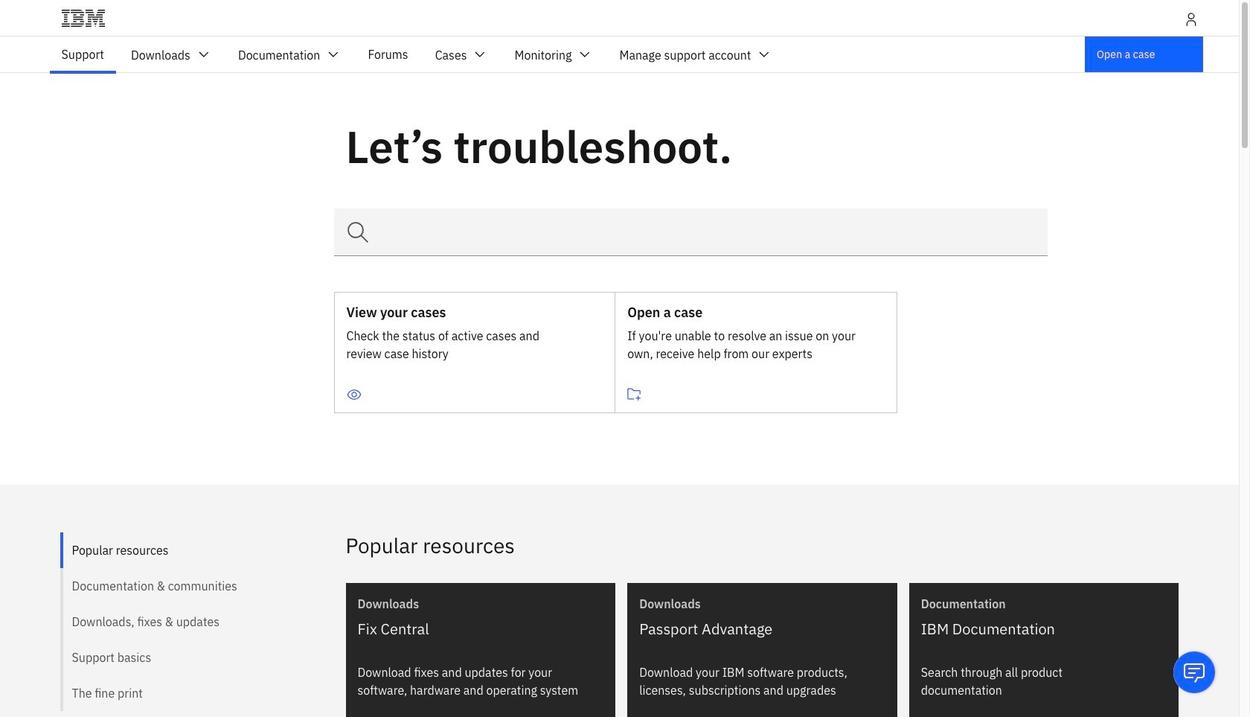 Task type: describe. For each thing, give the bounding box(es) containing it.
search through all product documentation region
[[910, 583, 1180, 717]]

open the chat window image
[[1183, 660, 1207, 684]]

download fixes and updates for your software, hardware and operating system region
[[346, 583, 616, 717]]

user profile image
[[1184, 12, 1199, 27]]



Task type: locate. For each thing, give the bounding box(es) containing it.
download your ibm software products, licenses, subscriptions and upgrades region
[[628, 583, 898, 717]]

ibm element
[[30, 0, 1210, 36]]

None search field
[[334, 208, 1049, 256]]

menu bar
[[48, 36, 786, 72]]

None text field
[[334, 208, 1049, 256]]



Task type: vqa. For each thing, say whether or not it's contained in the screenshot.
User Profile image
yes



